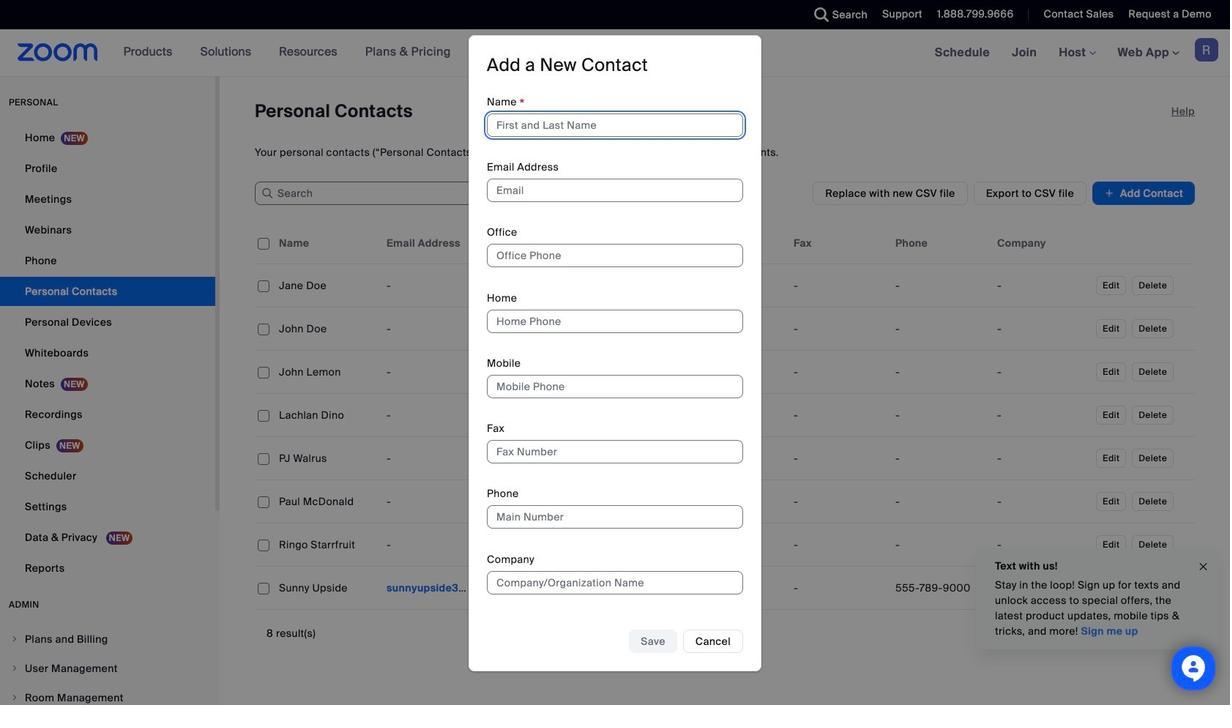 Task type: describe. For each thing, give the bounding box(es) containing it.
add image
[[1105, 186, 1115, 201]]

product information navigation
[[113, 29, 462, 76]]

personal menu menu
[[0, 123, 215, 585]]

Home Phone text field
[[487, 310, 744, 333]]

Fax Number text field
[[487, 440, 744, 464]]

Office Phone text field
[[487, 244, 744, 268]]

First and Last Name text field
[[487, 113, 744, 137]]



Task type: locate. For each thing, give the bounding box(es) containing it.
application
[[255, 223, 1196, 610]]

Mobile Phone text field
[[487, 375, 744, 398]]

dialog
[[469, 35, 762, 671]]

Search Contacts Input text field
[[255, 182, 475, 205]]

close image
[[1198, 559, 1210, 575]]

Company/Organization Name text field
[[487, 571, 744, 595]]

Main Number text field
[[487, 506, 744, 529]]

cell
[[585, 264, 686, 308], [273, 271, 381, 300], [381, 271, 483, 300], [483, 271, 585, 300], [686, 271, 788, 300], [788, 271, 890, 300], [890, 271, 992, 300], [992, 271, 1094, 300], [273, 314, 381, 344], [381, 314, 483, 344], [483, 314, 585, 344], [585, 314, 686, 344], [686, 314, 788, 344], [788, 314, 890, 344], [890, 314, 992, 344], [992, 314, 1094, 344], [273, 358, 381, 387], [381, 358, 483, 387], [483, 358, 585, 387], [585, 358, 686, 387], [686, 358, 788, 387], [788, 358, 890, 387], [890, 358, 992, 387], [992, 358, 1094, 387], [585, 394, 686, 437], [273, 401, 381, 430], [381, 401, 483, 430], [483, 401, 585, 430], [686, 401, 788, 430], [788, 401, 890, 430], [890, 401, 992, 430], [992, 401, 1094, 430], [273, 444, 381, 473], [381, 444, 483, 473], [483, 444, 585, 473], [585, 444, 686, 473], [686, 444, 788, 473], [788, 444, 890, 473], [890, 444, 992, 473], [992, 444, 1094, 473], [273, 487, 381, 516], [381, 487, 483, 516], [483, 487, 585, 516], [585, 487, 686, 516], [686, 487, 788, 516], [788, 487, 890, 516], [890, 487, 992, 516], [992, 487, 1094, 516], [273, 530, 381, 560], [381, 530, 483, 560], [483, 530, 585, 560], [585, 530, 686, 560], [686, 530, 788, 560], [788, 530, 890, 560], [890, 530, 992, 560], [992, 530, 1094, 560], [273, 574, 381, 603], [381, 574, 483, 603], [483, 574, 585, 603], [585, 574, 686, 603], [686, 574, 788, 603], [788, 574, 890, 603], [890, 574, 992, 603], [992, 574, 1094, 603]]

admin menu menu
[[0, 626, 215, 705]]

banner
[[0, 29, 1231, 77]]

Email text field
[[487, 179, 744, 202]]

meetings navigation
[[924, 29, 1231, 77]]



Task type: vqa. For each thing, say whether or not it's contained in the screenshot.
Zoom Logo
no



